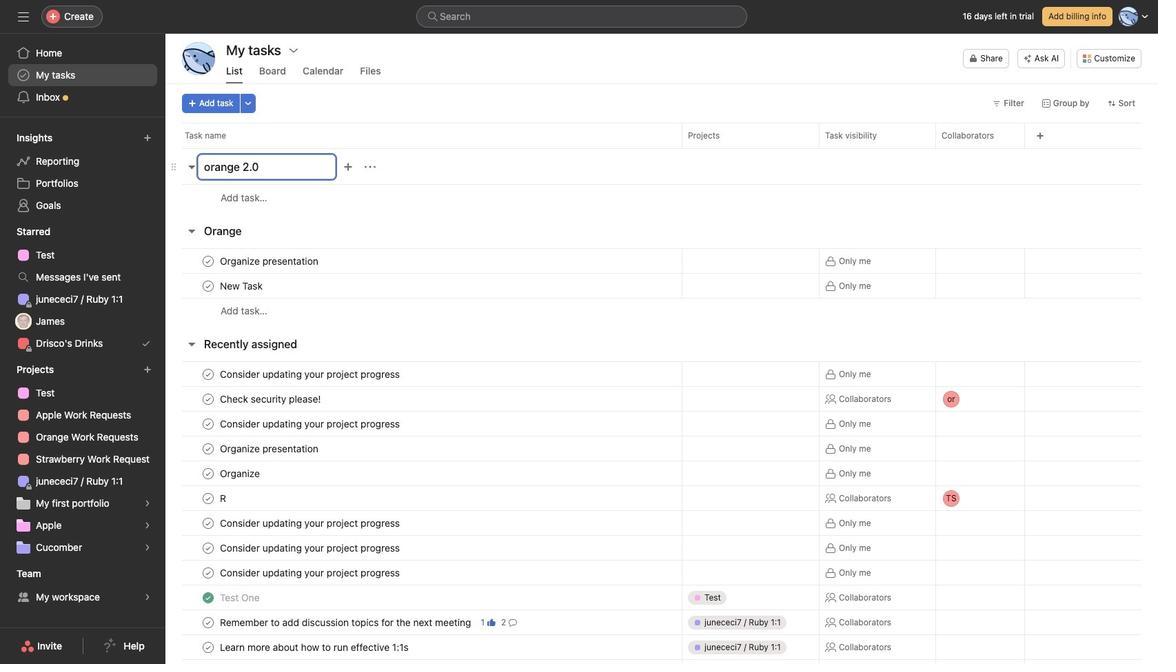 Task type: describe. For each thing, give the bounding box(es) containing it.
new insights image
[[143, 134, 152, 142]]

1 mark complete image from the top
[[200, 366, 217, 382]]

2 task name text field from the top
[[217, 367, 404, 381]]

mark complete image for learn more about how to run effective 1:1s cell
[[200, 639, 217, 655]]

learn more about how to run effective 1:1s cell
[[165, 634, 682, 660]]

task name text field for fourth mark complete option from the bottom
[[217, 516, 404, 530]]

mark complete checkbox inside header orange tree grid
[[200, 253, 217, 269]]

mark complete image inside r cell
[[200, 490, 217, 506]]

linked projects for r cell
[[682, 485, 820, 511]]

task name text field inside new task cell
[[217, 279, 267, 293]]

insights element
[[0, 126, 165, 219]]

7 mark complete image from the top
[[200, 564, 217, 581]]

see details, my first portfolio image
[[143, 499, 152, 508]]

4 linked projects for consider updating your project progress cell from the top
[[682, 535, 820, 561]]

task name text field for mark complete option inside remember to add discussion topics for the next meeting cell
[[217, 615, 475, 629]]

4 mark complete image from the top
[[200, 515, 217, 531]]

6 mark complete image from the top
[[200, 540, 217, 556]]

completed image
[[200, 589, 217, 606]]

task name text field for mark complete image inside the the check security please! cell
[[217, 392, 325, 406]]

see details, my workspace image
[[143, 593, 152, 601]]

show options image
[[288, 45, 299, 56]]

task name text field for mark complete image within organize cell
[[217, 466, 264, 480]]

2 comments image
[[509, 618, 517, 626]]

consider updating your project progress cell for task name text box corresponding to fourth mark complete option from the bottom's linked projects for consider updating your project progress cell
[[165, 510, 682, 536]]

organize cell
[[165, 461, 682, 486]]

task name text field for second mark complete icon from the bottom
[[217, 541, 404, 555]]

2 organize presentation cell from the top
[[165, 436, 682, 461]]

linked projects for organize presentation cell for 2nd organize presentation cell
[[682, 436, 820, 461]]

r cell
[[165, 485, 682, 511]]

5 mark complete checkbox from the top
[[200, 564, 217, 581]]

task name text field for completed option on the left
[[217, 591, 264, 604]]

mark complete checkbox for 3rd mark complete icon task name text field
[[200, 415, 217, 432]]

4 mark complete image from the top
[[200, 440, 217, 457]]

linked projects for consider updating your project progress cell for task name text box corresponding to fourth mark complete option from the bottom
[[682, 510, 820, 536]]

mark complete image for organize cell
[[200, 465, 217, 482]]

1 like. you liked this task image
[[488, 618, 496, 626]]

hide sidebar image
[[18, 11, 29, 22]]

consider updating your project progress cell for task name text box for 5th mark complete option from the top's linked projects for consider updating your project progress cell
[[165, 560, 682, 585]]

mark complete image for the check security please! cell
[[200, 391, 217, 407]]

mark complete image inside new task cell
[[200, 278, 217, 294]]

4 mark complete checkbox from the top
[[200, 515, 217, 531]]

global element
[[0, 34, 165, 117]]

linked projects for check security please! cell
[[682, 386, 820, 412]]

mark complete checkbox for task name text field in the check security please! cell
[[200, 391, 217, 407]]

consider updating your project progress cell for 7th task name text box from the bottom linked projects for consider updating your project progress cell
[[165, 361, 682, 387]]



Task type: vqa. For each thing, say whether or not it's contained in the screenshot.
Task name text box inside the R cell
yes



Task type: locate. For each thing, give the bounding box(es) containing it.
task name text field for 7th mark complete icon from the bottom
[[217, 254, 323, 268]]

mark complete checkbox inside the check security please! cell
[[200, 391, 217, 407]]

1 collapse task list for this group image from the top
[[186, 161, 197, 172]]

2 mark complete image from the top
[[200, 391, 217, 407]]

organize presentation cell
[[165, 248, 682, 274], [165, 436, 682, 461]]

mark complete checkbox for task name text field related to fourth mark complete icon from the bottom of the page
[[200, 440, 217, 457]]

2 collapse task list for this group image from the top
[[186, 339, 197, 350]]

1 consider updating your project progress cell from the top
[[165, 361, 682, 387]]

1 mark complete checkbox from the top
[[200, 253, 217, 269]]

starred element
[[0, 219, 165, 357]]

2 consider updating your project progress cell from the top
[[165, 411, 682, 436]]

5 linked projects for consider updating your project progress cell from the top
[[682, 560, 820, 585]]

mark complete image inside learn more about how to run effective 1:1s cell
[[200, 639, 217, 655]]

task name text field for 5th mark complete option from the top
[[217, 566, 404, 580]]

list box
[[416, 6, 747, 28]]

task name text field for mark complete option inside the r cell
[[217, 491, 232, 505]]

2 linked projects for consider updating your project progress cell from the top
[[682, 411, 820, 436]]

1 vertical spatial organize presentation cell
[[165, 436, 682, 461]]

mark complete checkbox inside organize presentation cell
[[200, 440, 217, 457]]

0 vertical spatial collapse task list for this group image
[[186, 161, 197, 172]]

5 mark complete image from the top
[[200, 614, 217, 631]]

6 task name text field from the top
[[217, 541, 404, 555]]

3 mark complete image from the top
[[200, 415, 217, 432]]

add field image
[[1036, 132, 1045, 140]]

task name text field for fourth mark complete icon from the bottom of the page
[[217, 442, 323, 455]]

task name text field inside header orange tree grid
[[217, 254, 323, 268]]

2 task name text field from the top
[[217, 392, 325, 406]]

add a task to this group image
[[343, 161, 354, 172]]

Task name text field
[[217, 254, 323, 268], [217, 392, 325, 406], [217, 417, 404, 431], [217, 442, 323, 455], [217, 466, 264, 480], [217, 541, 404, 555]]

mark complete image for remember to add discussion topics for the next meeting cell
[[200, 614, 217, 631]]

task name text field for 3rd mark complete icon
[[217, 417, 404, 431]]

consider updating your project progress cell for second linked projects for consider updating your project progress cell from the top
[[165, 411, 682, 436]]

remember to add discussion topics for the next meeting cell
[[165, 610, 682, 635]]

7 mark complete checkbox from the top
[[200, 639, 217, 655]]

1 task name text field from the top
[[217, 254, 323, 268]]

3 linked projects for consider updating your project progress cell from the top
[[682, 510, 820, 536]]

4 task name text field from the top
[[217, 516, 404, 530]]

linked projects for new task cell
[[682, 273, 820, 299]]

check security please! cell
[[165, 386, 682, 412]]

2 linked projects for organize presentation cell from the top
[[682, 436, 820, 461]]

mark complete image
[[200, 366, 217, 382], [200, 391, 217, 407], [200, 465, 217, 482], [200, 515, 217, 531], [200, 614, 217, 631], [200, 639, 217, 655]]

teams element
[[0, 561, 165, 611]]

view profile settings image
[[182, 42, 215, 75]]

Completed checkbox
[[200, 589, 217, 606]]

mark complete image inside remember to add discussion topics for the next meeting cell
[[200, 614, 217, 631]]

4 task name text field from the top
[[217, 442, 323, 455]]

6 mark complete checkbox from the top
[[200, 614, 217, 631]]

1 task name text field from the top
[[217, 279, 267, 293]]

mark complete image
[[200, 253, 217, 269], [200, 278, 217, 294], [200, 415, 217, 432], [200, 440, 217, 457], [200, 490, 217, 506], [200, 540, 217, 556], [200, 564, 217, 581]]

5 mark complete checkbox from the top
[[200, 440, 217, 457]]

mark complete checkbox inside new task cell
[[200, 278, 217, 294]]

new project or portfolio image
[[143, 365, 152, 374]]

linked projects for consider updating your project progress cell for 7th task name text box from the bottom
[[682, 361, 820, 387]]

5 task name text field from the top
[[217, 566, 404, 580]]

Mark complete checkbox
[[200, 253, 217, 269], [200, 465, 217, 482], [200, 490, 217, 506], [200, 515, 217, 531], [200, 564, 217, 581], [200, 614, 217, 631], [200, 639, 217, 655]]

task name text field inside remember to add discussion topics for the next meeting cell
[[217, 615, 475, 629]]

linked projects for consider updating your project progress cell for task name text box for 5th mark complete option from the top
[[682, 560, 820, 585]]

3 mark complete checkbox from the top
[[200, 490, 217, 506]]

New section text field
[[198, 154, 336, 179]]

mark complete checkbox for second mark complete icon from the bottom task name text field
[[200, 540, 217, 556]]

3 task name text field from the top
[[217, 417, 404, 431]]

3 mark complete checkbox from the top
[[200, 391, 217, 407]]

Task name text field
[[217, 279, 267, 293], [217, 367, 404, 381], [217, 491, 232, 505], [217, 516, 404, 530], [217, 566, 404, 580], [217, 591, 264, 604], [217, 615, 475, 629], [217, 640, 413, 654]]

mark complete checkbox inside r cell
[[200, 490, 217, 506]]

4 consider updating your project progress cell from the top
[[165, 535, 682, 561]]

mark complete checkbox inside learn more about how to run effective 1:1s cell
[[200, 639, 217, 655]]

5 task name text field from the top
[[217, 466, 264, 480]]

collapse task list for this group image
[[186, 225, 197, 237]]

0 vertical spatial linked projects for organize presentation cell
[[682, 248, 820, 274]]

task name text field inside the check security please! cell
[[217, 392, 325, 406]]

more section actions image
[[365, 161, 376, 172]]

new task cell
[[165, 273, 682, 299]]

0 vertical spatial organize presentation cell
[[165, 248, 682, 274]]

linked projects for organize presentation cell
[[682, 248, 820, 274], [682, 436, 820, 461]]

1 mark complete image from the top
[[200, 253, 217, 269]]

4 mark complete checkbox from the top
[[200, 415, 217, 432]]

collapse task list for this group image
[[186, 161, 197, 172], [186, 339, 197, 350]]

linked projects for organize presentation cell for first organize presentation cell
[[682, 248, 820, 274]]

header recently assigned tree grid
[[165, 361, 1158, 664]]

consider updating your project progress cell
[[165, 361, 682, 387], [165, 411, 682, 436], [165, 510, 682, 536], [165, 535, 682, 561], [165, 560, 682, 585]]

8 task name text field from the top
[[217, 640, 413, 654]]

3 mark complete image from the top
[[200, 465, 217, 482]]

mark complete image inside the check security please! cell
[[200, 391, 217, 407]]

1 organize presentation cell from the top
[[165, 248, 682, 274]]

1 vertical spatial collapse task list for this group image
[[186, 339, 197, 350]]

6 task name text field from the top
[[217, 591, 264, 604]]

mark complete checkbox for task name text box in new task cell
[[200, 278, 217, 294]]

mark complete image inside organize cell
[[200, 465, 217, 482]]

1 linked projects for consider updating your project progress cell from the top
[[682, 361, 820, 387]]

linked projects for consider updating your project progress cell
[[682, 361, 820, 387], [682, 411, 820, 436], [682, 510, 820, 536], [682, 535, 820, 561], [682, 560, 820, 585]]

3 task name text field from the top
[[217, 491, 232, 505]]

task name text field for mark complete option inside learn more about how to run effective 1:1s cell
[[217, 640, 413, 654]]

3 consider updating your project progress cell from the top
[[165, 510, 682, 536]]

6 mark complete checkbox from the top
[[200, 540, 217, 556]]

2 mark complete image from the top
[[200, 278, 217, 294]]

projects element
[[0, 357, 165, 561]]

5 mark complete image from the top
[[200, 490, 217, 506]]

task name text field inside organize cell
[[217, 466, 264, 480]]

task name text field inside test one cell
[[217, 591, 264, 604]]

see details, cucomber image
[[143, 543, 152, 552]]

mark complete checkbox inside remember to add discussion topics for the next meeting cell
[[200, 614, 217, 631]]

consider updating your project progress cell for 4th linked projects for consider updating your project progress cell from the top
[[165, 535, 682, 561]]

2 mark complete checkbox from the top
[[200, 465, 217, 482]]

1 linked projects for organize presentation cell from the top
[[682, 248, 820, 274]]

1 mark complete checkbox from the top
[[200, 278, 217, 294]]

row
[[165, 123, 1158, 148], [182, 148, 1142, 149], [165, 184, 1158, 210], [165, 248, 1158, 274], [165, 273, 1158, 299], [165, 298, 1158, 323], [165, 361, 1158, 387], [165, 385, 1158, 413], [165, 411, 1158, 436], [165, 436, 1158, 461], [165, 461, 1158, 486], [165, 484, 1158, 512], [165, 510, 1158, 536], [165, 535, 1158, 561], [165, 560, 1158, 585], [165, 585, 1158, 610], [165, 610, 1158, 635], [165, 634, 1158, 660], [165, 659, 1158, 664]]

6 mark complete image from the top
[[200, 639, 217, 655]]

more actions image
[[244, 99, 252, 108]]

7 task name text field from the top
[[217, 615, 475, 629]]

see details, apple image
[[143, 521, 152, 530]]

5 consider updating your project progress cell from the top
[[165, 560, 682, 585]]

test one cell
[[165, 585, 682, 610]]

linked projects for organize cell
[[682, 461, 820, 486]]

1 vertical spatial linked projects for organize presentation cell
[[682, 436, 820, 461]]

task name text field inside r cell
[[217, 491, 232, 505]]

task name text field inside learn more about how to run effective 1:1s cell
[[217, 640, 413, 654]]

mark complete checkbox for 7th task name text box from the bottom
[[200, 366, 217, 382]]

mark complete checkbox inside organize cell
[[200, 465, 217, 482]]

Mark complete checkbox
[[200, 278, 217, 294], [200, 366, 217, 382], [200, 391, 217, 407], [200, 415, 217, 432], [200, 440, 217, 457], [200, 540, 217, 556]]

2 mark complete checkbox from the top
[[200, 366, 217, 382]]

header orange tree grid
[[165, 248, 1158, 323]]



